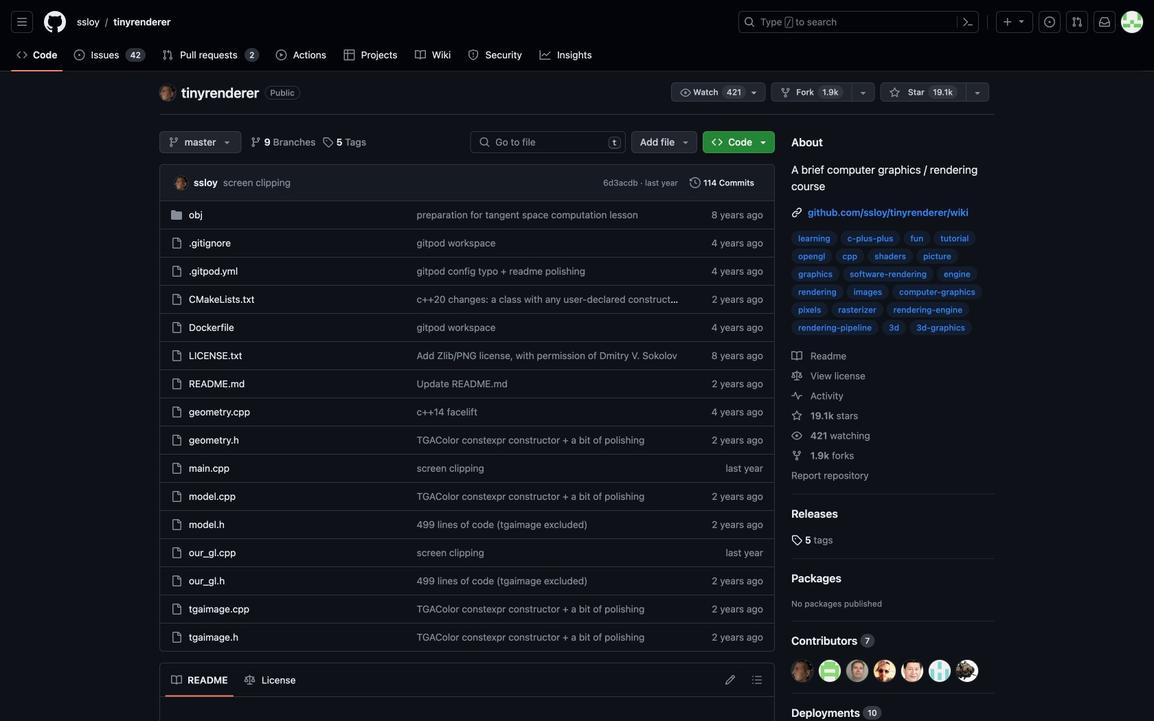 Task type: vqa. For each thing, say whether or not it's contained in the screenshot.
Owner avatar
yes



Task type: locate. For each thing, give the bounding box(es) containing it.
command palette image
[[963, 16, 974, 27]]

0 horizontal spatial book image
[[171, 675, 182, 686]]

commits by ssloy tooltip
[[194, 176, 218, 190]]

directory image
[[171, 210, 182, 221]]

git branch image
[[251, 137, 262, 148]]

git pull request image
[[1072, 16, 1083, 27], [162, 49, 173, 60]]

issue opened image
[[1045, 16, 1056, 27], [74, 49, 85, 60]]

triangle down image left git branch icon
[[222, 137, 233, 148]]

1 horizontal spatial issue opened image
[[1045, 16, 1056, 27]]

2 horizontal spatial book image
[[792, 351, 803, 362]]

0 vertical spatial law image
[[792, 371, 803, 382]]

0 horizontal spatial code image
[[16, 49, 27, 60]]

0 vertical spatial code image
[[16, 49, 27, 60]]

git pull request image left 'notifications' image
[[1072, 16, 1083, 27]]

0 horizontal spatial git pull request image
[[162, 49, 173, 60]]

list
[[71, 11, 731, 33], [166, 670, 302, 692]]

git branch image
[[168, 137, 179, 148]]

2 vertical spatial book image
[[171, 675, 182, 686]]

tag image
[[323, 137, 334, 148]]

@bg4444 image
[[957, 661, 979, 683]]

1 horizontal spatial law image
[[792, 371, 803, 382]]

play image
[[276, 49, 287, 60]]

0 horizontal spatial law image
[[245, 675, 256, 686]]

git pull request image for 'issue opened' icon to the right
[[1072, 16, 1083, 27]]

triangle down image right plus icon
[[1017, 15, 1028, 26]]

1 vertical spatial law image
[[245, 675, 256, 686]]

book image
[[415, 49, 426, 60], [792, 351, 803, 362], [171, 675, 182, 686]]

0 vertical spatial book image
[[415, 49, 426, 60]]

code image
[[16, 49, 27, 60], [712, 137, 723, 148]]

1 vertical spatial git pull request image
[[162, 49, 173, 60]]

1 horizontal spatial git pull request image
[[1072, 16, 1083, 27]]

triangle down image up history icon
[[681, 137, 692, 148]]

shield image
[[468, 49, 479, 60]]

add this repository to a list image
[[973, 87, 984, 98]]

1 horizontal spatial book image
[[415, 49, 426, 60]]

19073 users starred this repository element
[[929, 85, 958, 99]]

1 vertical spatial book image
[[792, 351, 803, 362]]

graph image
[[540, 49, 551, 60]]

0 horizontal spatial issue opened image
[[74, 49, 85, 60]]

eye image
[[680, 87, 691, 98]]

1 horizontal spatial code image
[[712, 137, 723, 148]]

outline image
[[752, 675, 763, 686]]

git pull request image for the bottom 'issue opened' icon
[[162, 49, 173, 60]]

triangle down image
[[1017, 15, 1028, 26], [222, 137, 233, 148], [681, 137, 692, 148]]

git pull request image up "owner avatar"
[[162, 49, 173, 60]]

0 vertical spatial git pull request image
[[1072, 16, 1083, 27]]

table image
[[344, 49, 355, 60]]

ssloy image
[[175, 176, 188, 190]]

law image
[[792, 371, 803, 382], [245, 675, 256, 686]]

repo forked image
[[780, 87, 791, 98]]

0 vertical spatial issue opened image
[[1045, 16, 1056, 27]]



Task type: describe. For each thing, give the bounding box(es) containing it.
@cirosantilli image
[[902, 661, 924, 683]]

star image
[[792, 411, 803, 422]]

pulse image
[[792, 391, 803, 402]]

notifications image
[[1100, 16, 1111, 27]]

repo forked image
[[792, 451, 803, 462]]

triangle down image
[[758, 137, 769, 148]]

@erwincoumans image
[[847, 661, 869, 683]]

1 vertical spatial issue opened image
[[74, 49, 85, 60]]

@dmedov image
[[874, 661, 896, 683]]

book image inside list
[[171, 675, 182, 686]]

@ssloy image
[[792, 661, 814, 683]]

0 horizontal spatial triangle down image
[[222, 137, 233, 148]]

search image
[[479, 137, 490, 148]]

homepage image
[[44, 11, 66, 33]]

edit file image
[[725, 675, 736, 686]]

history image
[[690, 177, 701, 188]]

owner avatar image
[[159, 85, 176, 101]]

2 horizontal spatial triangle down image
[[1017, 15, 1028, 26]]

@theosotr image
[[929, 661, 951, 683]]

1 vertical spatial list
[[166, 670, 302, 692]]

plus image
[[1003, 16, 1014, 27]]

eye image
[[792, 431, 803, 442]]

1 vertical spatial code image
[[712, 137, 723, 148]]

1 horizontal spatial triangle down image
[[681, 137, 692, 148]]

@paroj image
[[819, 661, 841, 683]]

link image
[[792, 207, 803, 218]]

star image
[[890, 87, 901, 98]]

see your forks of this repository image
[[858, 87, 869, 98]]

tag image
[[792, 535, 803, 546]]

0 vertical spatial list
[[71, 11, 731, 33]]

Go to file text field
[[496, 132, 603, 153]]



